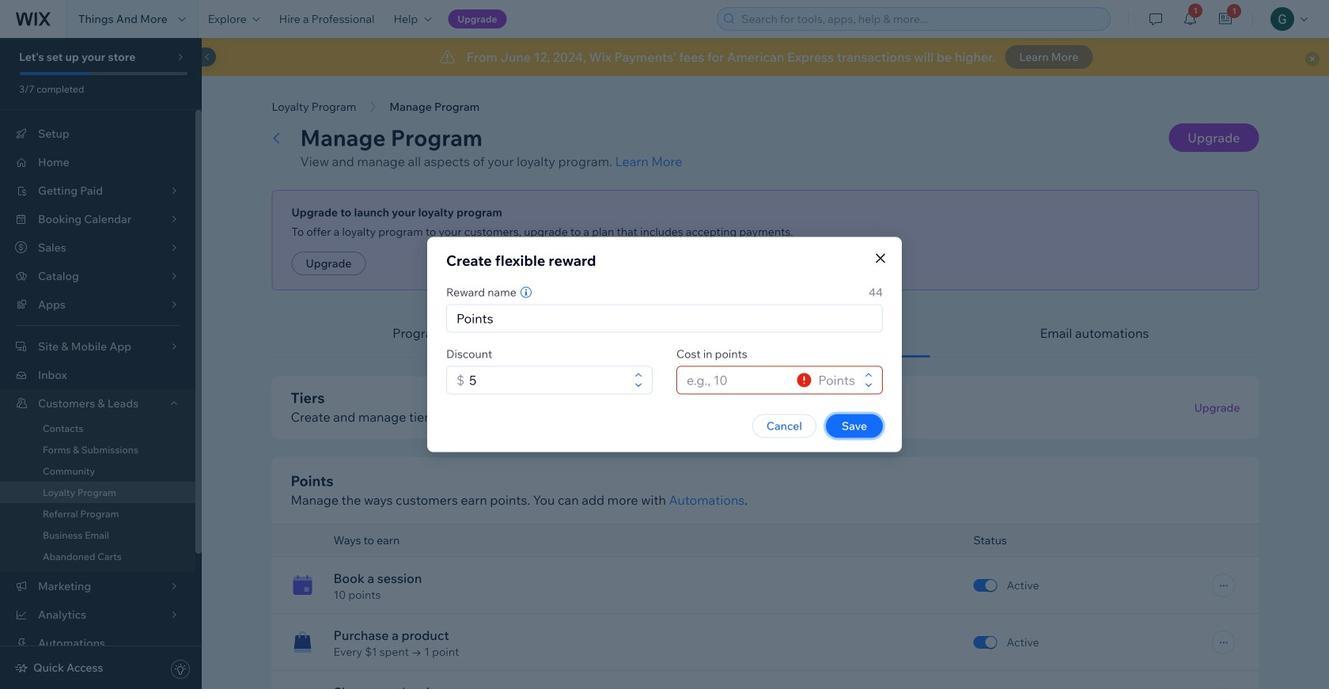 Task type: describe. For each thing, give the bounding box(es) containing it.
wix bookings app icon image
[[291, 574, 315, 597]]

wix stores app icon image
[[291, 631, 315, 654]]

e.g., Redeem points for a discount text field
[[452, 305, 878, 332]]

sidebar element
[[0, 36, 216, 689]]

e.g., 10 text field
[[682, 367, 792, 394]]



Task type: locate. For each thing, give the bounding box(es) containing it.
alert
[[202, 38, 1329, 76]]

Search for tools, apps, help & more... field
[[737, 8, 1106, 30]]

tab list
[[272, 309, 1259, 358]]

e.g., 1 text field
[[465, 367, 630, 394]]



Task type: vqa. For each thing, say whether or not it's contained in the screenshot.
subscriptions
no



